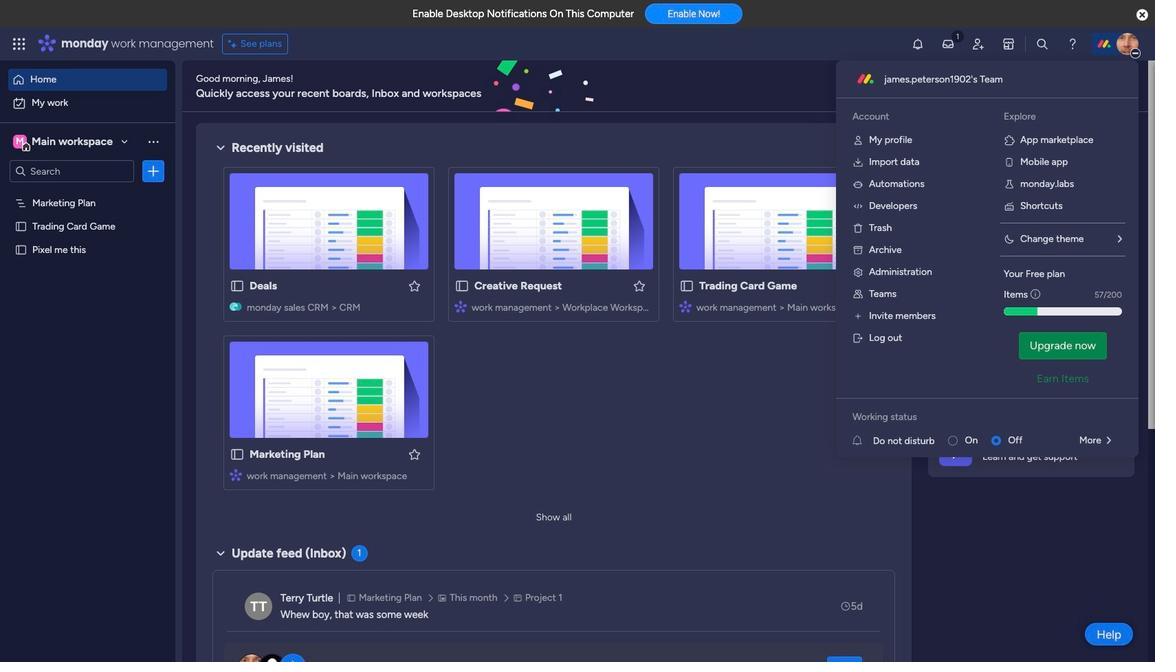 Task type: locate. For each thing, give the bounding box(es) containing it.
1 horizontal spatial add to favorites image
[[633, 279, 646, 293]]

close recently visited image
[[212, 140, 229, 156]]

invite members image right 1 icon
[[972, 37, 985, 51]]

add to favorites image for rightmost public board image
[[857, 279, 871, 293]]

1 horizontal spatial public board image
[[230, 447, 245, 462]]

workspace image
[[13, 134, 27, 149]]

monday.labs image
[[1004, 179, 1015, 190]]

terry turtle image
[[245, 593, 272, 620]]

option
[[8, 69, 167, 91], [8, 92, 167, 114], [0, 190, 175, 193]]

workspace selection element
[[13, 133, 115, 151]]

1 horizontal spatial invite members image
[[972, 37, 985, 51]]

mobile app image
[[1004, 157, 1015, 168]]

workspace options image
[[146, 135, 160, 148]]

1 vertical spatial option
[[8, 92, 167, 114]]

invite members image
[[972, 37, 985, 51], [853, 311, 864, 322]]

0 horizontal spatial public board image
[[14, 243, 28, 256]]

add to favorites image for public board icon to the right
[[633, 279, 646, 293]]

quick search results list box
[[212, 156, 895, 507]]

archive image
[[853, 245, 864, 256]]

0 vertical spatial public board image
[[14, 243, 28, 256]]

0 vertical spatial invite members image
[[972, 37, 985, 51]]

search everything image
[[1036, 37, 1049, 51]]

2 vertical spatial public board image
[[230, 447, 245, 462]]

0 vertical spatial option
[[8, 69, 167, 91]]

list arrow image
[[1107, 436, 1111, 446]]

public board image
[[14, 219, 28, 232], [230, 278, 245, 294], [455, 278, 470, 294]]

v2 user feedback image
[[939, 79, 950, 94]]

1 vertical spatial invite members image
[[853, 311, 864, 322]]

2 vertical spatial option
[[0, 190, 175, 193]]

options image
[[146, 164, 160, 178]]

0 horizontal spatial public board image
[[14, 219, 28, 232]]

add to favorites image for the bottommost public board image
[[408, 447, 422, 461]]

my profile image
[[853, 135, 864, 146]]

2 horizontal spatial add to favorites image
[[857, 279, 871, 293]]

import data image
[[853, 157, 864, 168]]

templates image image
[[941, 131, 1122, 226]]

2 horizontal spatial public board image
[[455, 278, 470, 294]]

list box
[[0, 188, 175, 447]]

administration image
[[853, 267, 864, 278]]

developers image
[[853, 201, 864, 212]]

help image
[[1066, 37, 1080, 51]]

add to favorites image
[[408, 279, 422, 293]]

0 horizontal spatial invite members image
[[853, 311, 864, 322]]

update feed image
[[941, 37, 955, 51]]

public board image
[[14, 243, 28, 256], [679, 278, 695, 294], [230, 447, 245, 462]]

log out image
[[853, 333, 864, 344]]

add to favorites image
[[633, 279, 646, 293], [857, 279, 871, 293], [408, 447, 422, 461]]

1 element
[[351, 545, 368, 562]]

invite members image up log out icon
[[853, 311, 864, 322]]

1 horizontal spatial public board image
[[230, 278, 245, 294]]

1 vertical spatial public board image
[[679, 278, 695, 294]]

list arrow image
[[1118, 234, 1122, 244]]

0 horizontal spatial add to favorites image
[[408, 447, 422, 461]]



Task type: describe. For each thing, give the bounding box(es) containing it.
select product image
[[12, 37, 26, 51]]

teams image
[[853, 289, 864, 300]]

notifications image
[[911, 37, 925, 51]]

getting started element
[[928, 356, 1135, 411]]

help center element
[[928, 422, 1135, 477]]

close update feed (inbox) image
[[212, 545, 229, 562]]

automations image
[[853, 179, 864, 190]]

shortcuts image
[[1004, 201, 1015, 212]]

trash image
[[853, 223, 864, 234]]

change theme image
[[1004, 234, 1015, 245]]

2 horizontal spatial public board image
[[679, 278, 695, 294]]

v2 info image
[[1031, 287, 1040, 302]]

Search in workspace field
[[29, 163, 115, 179]]

v2 surfce notifications image
[[853, 434, 873, 448]]

monday marketplace image
[[1002, 37, 1016, 51]]

dapulse close image
[[1137, 8, 1148, 22]]

james peterson image
[[1117, 33, 1139, 55]]

1 image
[[952, 28, 964, 44]]

see plans image
[[228, 36, 240, 52]]



